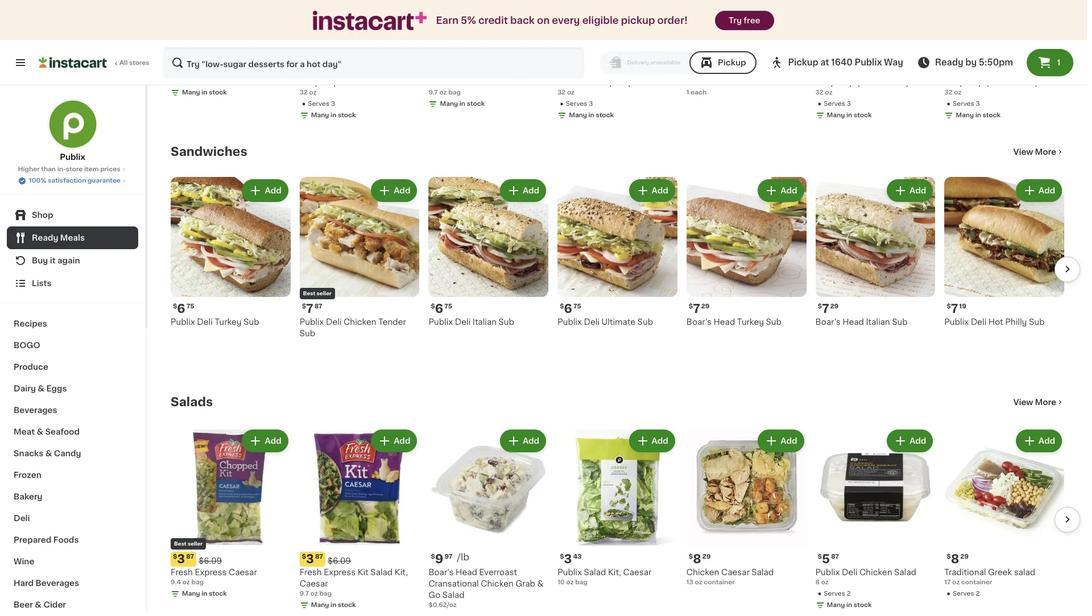 Task type: describe. For each thing, give the bounding box(es) containing it.
chicken inside boar's head everroast cransational chicken grab & go salad $0.62/oz
[[481, 580, 514, 588]]

add for publix deli italian sub
[[523, 187, 540, 195]]

dairy
[[14, 385, 36, 393]]

oz inside panera bread broccoli cheddar soup cup 32 oz ● serves 3
[[568, 89, 575, 96]]

10
[[558, 579, 565, 586]]

pickup for pickup
[[719, 59, 747, 67]]

97 for $ 9 97 /lb
[[445, 554, 453, 560]]

best for fresh express caesar
[[174, 541, 187, 546]]

6 left 63
[[694, 52, 702, 64]]

publix deli italian sub
[[429, 318, 515, 326]]

publix deli chicken tender sub
[[300, 318, 406, 338]]

each
[[691, 89, 707, 96]]

● inside panera bread broccoli cheddar soup cup 32 oz ● serves 3
[[560, 101, 564, 107]]

serves inside the $ 9 97 $12.19 panera bread chicken noodle soup cup 32 oz ● serves 3
[[308, 101, 330, 107]]

add button for publix salad kit, caesar
[[631, 431, 675, 452]]

9 for $ 9 97 $12.19 panera bread baked potato soup cup (gluten free) 32 oz ● serves 3
[[823, 52, 831, 64]]

$ 3 43
[[560, 553, 582, 565]]

75 for publix deli turkey sub
[[187, 303, 194, 310]]

$ inside $ 3 43
[[560, 554, 564, 560]]

stock down $ 9 97 $12.19 panera bread baked potato soup cup (gluten free) 32 oz ● serves 3
[[854, 112, 872, 118]]

ready for ready meals
[[32, 234, 58, 242]]

bogo link
[[7, 335, 138, 356]]

product group containing 9
[[429, 428, 549, 610]]

boar's for boar's head classic italian sandwich 1 each
[[687, 67, 712, 75]]

kit, inside publix salad kit, caesar 10 oz bag
[[609, 569, 622, 577]]

100%
[[29, 178, 46, 184]]

order!
[[658, 16, 688, 25]]

try free
[[729, 17, 761, 24]]

publix for publix deli chicken tender sub
[[300, 318, 324, 326]]

free
[[744, 17, 761, 24]]

frozen
[[14, 471, 41, 479]]

87 inside $ 7 87
[[315, 303, 323, 310]]

chicken inside publix deli chicken tender sub
[[344, 318, 377, 326]]

$ 7 87
[[302, 303, 323, 315]]

add for publix salad kit, caesar
[[652, 437, 669, 445]]

express inside the $ 3 87 $6.09 fresh express kit salad kit, caesar 9.7 oz bag
[[324, 569, 356, 577]]

sandwiches link
[[171, 145, 247, 159]]

candy
[[54, 450, 81, 458]]

bread inside the $ 9 97 $12.19 panera bread chicken noodle soup cup 32 oz ● serves 3
[[329, 67, 353, 75]]

6 for publix deli ultimate sub
[[564, 303, 573, 315]]

(gluten inside $ 9 97 $12.19 panera bread baked potato soup cup (gluten free) 32 oz ● serves 3
[[858, 79, 887, 87]]

bag inside fresh express caesar 9.4 oz bag
[[192, 579, 204, 586]]

87 inside the $ 5 87
[[832, 554, 840, 560]]

prepared foods link
[[7, 529, 138, 551]]

caesar inside the "$ 3 87 $6.09 fresh express caesar 9.4 oz bag"
[[229, 67, 257, 75]]

serves inside $ 9 97 $12.19 panera bread baked potato soup cup (gluten free) 32 oz ● serves 3
[[825, 101, 846, 107]]

pickup
[[622, 16, 656, 25]]

best for publix deli chicken tender sub
[[303, 291, 316, 296]]

bakery
[[14, 493, 42, 501]]

in down fresh express caesar 9.4 oz bag
[[202, 591, 208, 597]]

classic
[[738, 67, 767, 75]]

stock down fresh express caesar 9.4 oz bag
[[209, 591, 227, 597]]

$ inside the $ 9 97 $12.19 panera bread chicken noodle soup cup 32 oz ● serves 3
[[302, 52, 306, 59]]

sandwich
[[687, 79, 726, 87]]

8 for traditional greek salad
[[952, 553, 960, 565]]

publix for publix deli ultimate sub
[[558, 318, 582, 326]]

oz inside the "$ 3 87 $6.09 fresh express caesar 9.4 oz bag"
[[183, 78, 190, 84]]

more for 7
[[1036, 148, 1057, 156]]

bread inside panera bread broccoli cheddar soup cup 32 oz ● serves 3
[[588, 67, 611, 75]]

97 inside 9 97 $12.19 panera bread creamy tomato soup cup (gluten free) 32 oz ● serves 3
[[961, 52, 969, 59]]

turkey for 7
[[738, 318, 765, 326]]

italian for 7
[[867, 318, 891, 326]]

credit
[[479, 16, 508, 25]]

eggs
[[46, 385, 67, 393]]

publix deli turkey sub
[[171, 318, 259, 326]]

sub for publix deli ultimate sub
[[638, 318, 654, 326]]

add button for traditional greek salad
[[1018, 431, 1062, 452]]

all stores
[[120, 60, 150, 66]]

in down $ 9 97 $12.19 panera bread baked potato soup cup (gluten free) 32 oz ● serves 3
[[847, 112, 853, 118]]

75 for publix deli ultimate sub
[[574, 303, 582, 310]]

many in stock down the $ 9 97 $12.19 panera bread chicken noodle soup cup 32 oz ● serves 3
[[311, 112, 356, 118]]

6 for publix deli italian sub
[[435, 303, 444, 315]]

potato
[[899, 67, 925, 75]]

& for cider
[[35, 601, 42, 609]]

add for fresh express caesar
[[265, 437, 282, 445]]

$ 6 75 for publix deli italian sub
[[431, 303, 453, 315]]

pickup at 1640 publix way button
[[771, 47, 904, 79]]

dairy & eggs
[[14, 385, 67, 393]]

add button for publix deli ultimate sub
[[631, 181, 675, 201]]

$ 3 87 $6.09 fresh express kit salad kit, caesar 9.7 oz bag
[[300, 553, 408, 597]]

3 inside the $ 3 87 $6.09 fresh express kit salad kit, caesar 9.7 oz bag
[[306, 553, 314, 565]]

7 for boar's head turkey sub
[[694, 303, 701, 315]]

caesar inside the $ 3 87 $6.09 fresh express kit salad kit, caesar 9.7 oz bag
[[300, 580, 328, 588]]

italian inside boar's head classic italian sandwich 1 each
[[769, 67, 793, 75]]

oz inside fresh express kit salad kit, caesar 9.7 oz bag
[[440, 89, 447, 96]]

add button for boar's head turkey sub
[[760, 181, 804, 201]]

many in stock down the "$ 3 87 $6.09 fresh express caesar 9.4 oz bag"
[[182, 89, 227, 96]]

chicken inside publix deli chicken salad 8 oz ● serves 2
[[860, 569, 893, 577]]

6 for publix deli turkey sub
[[177, 303, 185, 315]]

way
[[885, 58, 904, 67]]

$ 9 97 $12.19 panera bread baked potato soup cup (gluten free) 32 oz ● serves 3
[[816, 52, 925, 107]]

in down the $ 3 87 $6.09 fresh express kit salad kit, caesar 9.7 oz bag
[[331, 602, 337, 609]]

meals
[[60, 234, 85, 242]]

many in stock down the $ 3 87 $6.09 fresh express kit salad kit, caesar 9.7 oz bag
[[311, 602, 356, 609]]

$ inside the $ 3 87 $6.09 fresh express kit salad kit, caesar 9.7 oz bag
[[302, 554, 306, 560]]

cransational
[[429, 580, 479, 588]]

0 vertical spatial item carousel region
[[171, 0, 1081, 127]]

$ 3 87 for fresh express caesar
[[173, 553, 194, 565]]

$ 9 97
[[560, 52, 582, 64]]

publix for publix deli turkey sub
[[171, 318, 195, 326]]

express icon image
[[313, 11, 427, 30]]

broccoli
[[613, 67, 646, 75]]

$ inside the $ 5 87
[[818, 554, 823, 560]]

deli for publix deli chicken tender sub
[[326, 318, 342, 326]]

beer & cider
[[14, 601, 66, 609]]

best seller for fresh express caesar
[[174, 541, 203, 546]]

9 for $ 9 97 $12.19 panera bread chicken noodle soup cup 32 oz ● serves 3
[[306, 52, 315, 64]]

63
[[703, 52, 711, 59]]

sub for publix deli italian sub
[[499, 318, 515, 326]]

& inside boar's head everroast cransational chicken grab & go salad $0.62/oz
[[538, 580, 544, 588]]

$9.97 original price: $12.19 element for chicken
[[300, 51, 420, 66]]

at
[[821, 58, 830, 67]]

prices
[[100, 166, 120, 173]]

chicken inside chicken caesar salad 13 oz container
[[687, 569, 720, 577]]

traditional
[[945, 569, 987, 577]]

boar's head classic italian sandwich 1 each
[[687, 67, 793, 96]]

$ inside $ 9 97 $12.19 panera bread baked potato soup cup (gluten free) 32 oz ● serves 3
[[818, 52, 823, 59]]

kit, inside the $ 3 87 $6.09 fresh express kit salad kit, caesar 9.7 oz bag
[[395, 569, 408, 577]]

$ inside $ 7 19
[[948, 303, 952, 310]]

salads link
[[171, 396, 213, 409]]

7 for boar's head italian sub
[[823, 303, 830, 315]]

lists
[[32, 280, 51, 288]]

add for publix deli hot philly sub
[[1039, 187, 1056, 195]]

9 for $ 9 97
[[564, 52, 573, 64]]

3 inside $ 9 97 $12.19 panera bread baked potato soup cup (gluten free) 32 oz ● serves 3
[[848, 101, 852, 107]]

recipes link
[[7, 313, 138, 335]]

$9.97 original price: $12.19 element for tomato
[[945, 51, 1065, 66]]

deli for publix deli ultimate sub
[[584, 318, 600, 326]]

many down the $ 3 87 $6.09 fresh express kit salad kit, caesar 9.7 oz bag
[[311, 602, 329, 609]]

$0.62/oz
[[429, 602, 457, 609]]

hard beverages link
[[7, 573, 138, 594]]

$12.19 inside $ 9 97 $12.19 panera bread baked potato soup cup (gluten free) 32 oz ● serves 3
[[845, 56, 869, 64]]

serves inside panera bread broccoli cheddar soup cup 32 oz ● serves 3
[[566, 101, 588, 107]]

in inside the product group
[[847, 602, 853, 609]]

7 for publix deli hot philly sub
[[952, 303, 959, 315]]

view more link for 7
[[1014, 146, 1065, 158]]

& for candy
[[45, 450, 52, 458]]

● inside 9 97 $12.19 panera bread creamy tomato soup cup (gluten free) 32 oz ● serves 3
[[948, 101, 951, 107]]

hot
[[989, 318, 1004, 326]]

caesar inside chicken caesar salad 13 oz container
[[722, 569, 750, 577]]

bag inside the $ 3 87 $6.09 fresh express kit salad kit, caesar 9.7 oz bag
[[320, 591, 332, 597]]

deli link
[[7, 508, 138, 529]]

32 inside the $ 9 97 $12.19 panera bread chicken noodle soup cup 32 oz ● serves 3
[[300, 89, 308, 96]]

fresh express kit salad kit, caesar 9.7 oz bag
[[429, 67, 537, 96]]

87 inside the $ 3 87 $6.09 fresh express kit salad kit, caesar 9.7 oz bag
[[315, 554, 323, 560]]

higher than in-store item prices link
[[18, 165, 127, 174]]

seller for fresh express caesar
[[188, 541, 203, 546]]

italian for 6
[[473, 318, 497, 326]]

● inside the $ 9 97 $12.19 panera bread chicken noodle soup cup 32 oz ● serves 3
[[302, 101, 306, 107]]

43
[[574, 554, 582, 560]]

$6.63 original price: $7.75 element
[[687, 51, 807, 66]]

add for boar's head turkey sub
[[781, 187, 798, 195]]

panera inside the $ 9 97 $12.19 panera bread chicken noodle soup cup 32 oz ● serves 3
[[300, 67, 327, 75]]

fresh inside fresh express caesar 9.4 oz bag
[[171, 569, 193, 577]]

beer
[[14, 601, 33, 609]]

many down the $ 9 97 $12.19 panera bread chicken noodle soup cup 32 oz ● serves 3
[[311, 112, 329, 118]]

caesar inside publix salad kit, caesar 10 oz bag
[[624, 569, 652, 577]]

panera bread broccoli cheddar soup cup 32 oz ● serves 3
[[558, 67, 646, 107]]

salad inside publix deli chicken salad 8 oz ● serves 2
[[895, 569, 917, 577]]

store
[[66, 166, 83, 173]]

ready for ready by 5:50pm
[[936, 58, 964, 67]]

snacks & candy link
[[7, 443, 138, 465]]

express inside the "$ 3 87 $6.09 fresh express caesar 9.4 oz bag"
[[195, 67, 227, 75]]

add button for publix deli italian sub
[[502, 181, 545, 201]]

guarantee
[[88, 178, 121, 184]]

oz inside fresh express caesar 9.4 oz bag
[[183, 579, 190, 586]]

$ 8 29 for traditional greek salad
[[948, 553, 969, 565]]

publix deli hot philly sub
[[945, 318, 1045, 326]]

$3.87 original price: $6.09 element for 9.7
[[429, 51, 549, 66]]

item carousel region for salads
[[155, 423, 1081, 611]]

best seller for publix deli chicken tender sub
[[303, 291, 332, 296]]

oz inside publix deli chicken salad 8 oz ● serves 2
[[822, 579, 829, 586]]

add for fresh express kit salad kit, caesar
[[394, 437, 411, 445]]

kit inside fresh express kit salad kit, caesar 9.7 oz bag
[[487, 67, 498, 75]]

sub for boar's head italian sub
[[893, 318, 908, 326]]

philly
[[1006, 318, 1028, 326]]

many down cheddar
[[569, 112, 587, 118]]

add button for fresh express caesar
[[243, 431, 287, 452]]

in down the "$ 3 87 $6.09 fresh express caesar 9.4 oz bag"
[[202, 89, 208, 96]]

13
[[687, 579, 694, 586]]

fresh inside fresh express kit salad kit, caesar 9.7 oz bag
[[429, 67, 451, 75]]

$3.87 original price: $6.09 element for caesar
[[171, 51, 291, 66]]

beer & cider link
[[7, 594, 138, 611]]

stock down the $ 3 87 $6.09 fresh express kit salad kit, caesar 9.7 oz bag
[[338, 602, 356, 609]]

97 for $ 9 97
[[574, 52, 582, 59]]

hard
[[14, 580, 34, 588]]

$12.19 inside the $ 9 97 $12.19 panera bread chicken noodle soup cup 32 oz ● serves 3
[[328, 56, 352, 64]]

kit inside the $ 3 87 $6.09 fresh express kit salad kit, caesar 9.7 oz bag
[[358, 569, 369, 577]]

on
[[537, 16, 550, 25]]

publix for publix
[[60, 153, 85, 161]]

hard beverages
[[14, 580, 79, 588]]

buy
[[32, 257, 48, 265]]

3 inside 9 97 $12.19 panera bread creamy tomato soup cup (gluten free) 32 oz ● serves 3
[[977, 101, 981, 107]]

1 inside 'button'
[[1058, 59, 1061, 67]]

head for everroast
[[456, 569, 478, 577]]

dairy & eggs link
[[7, 378, 138, 400]]

in down panera bread broccoli cheddar soup cup 32 oz ● serves 3
[[589, 112, 595, 118]]

oz inside the $ 9 97 $12.19 panera bread chicken noodle soup cup 32 oz ● serves 3
[[309, 89, 317, 96]]

item
[[84, 166, 99, 173]]

add button for publix deli chicken tender sub
[[372, 181, 416, 201]]

100% satisfaction guarantee
[[29, 178, 121, 184]]

boar's head italian sub
[[816, 318, 908, 326]]

add for publix deli chicken salad
[[910, 437, 927, 445]]

item carousel region for sandwiches
[[155, 173, 1081, 378]]

kit, inside fresh express kit salad kit, caesar 9.7 oz bag
[[524, 67, 537, 75]]

oz inside publix salad kit, caesar 10 oz bag
[[567, 579, 574, 586]]

8 for chicken caesar salad
[[694, 553, 702, 565]]

salad inside publix salad kit, caesar 10 oz bag
[[584, 569, 607, 577]]

● inside $ 9 97 $12.19 panera bread baked potato soup cup (gluten free) 32 oz ● serves 3
[[818, 101, 822, 107]]

fresh express caesar 9.4 oz bag
[[171, 569, 257, 586]]

$ inside $ 9 97
[[560, 52, 564, 59]]

oz inside traditional greek salad 17 oz container ● serves 2
[[953, 579, 961, 586]]

many down fresh express caesar 9.4 oz bag
[[182, 591, 200, 597]]

higher
[[18, 166, 40, 173]]

bag inside the "$ 3 87 $6.09 fresh express caesar 9.4 oz bag"
[[192, 78, 204, 84]]

/lb
[[457, 553, 470, 562]]

$12.19 inside 9 97 $12.19 panera bread creamy tomato soup cup (gluten free) 32 oz ● serves 3
[[974, 56, 998, 64]]

instacart logo image
[[39, 56, 107, 69]]

publix for publix deli chicken salad 8 oz ● serves 2
[[816, 569, 841, 577]]

$ 6 63
[[689, 52, 711, 64]]

$ 9 97 $12.19 panera bread chicken noodle soup cup 32 oz ● serves 3
[[300, 52, 419, 107]]

publix for publix deli hot philly sub
[[945, 318, 970, 326]]

Search field
[[164, 48, 584, 77]]

stock down panera bread broccoli cheddar soup cup 32 oz ● serves 3
[[596, 112, 614, 118]]

97 for $ 9 97 $12.19 panera bread baked potato soup cup (gluten free) 32 oz ● serves 3
[[832, 52, 840, 59]]

caesar inside fresh express caesar 9.4 oz bag
[[229, 569, 257, 577]]

wine
[[14, 558, 34, 566]]

view more for 7
[[1014, 148, 1057, 156]]

ready meals button
[[7, 227, 138, 249]]

all stores link
[[39, 47, 150, 79]]

ready meals link
[[7, 227, 138, 249]]

chicken caesar salad 13 oz container
[[687, 569, 774, 586]]

5%
[[461, 16, 476, 25]]

stores
[[129, 60, 150, 66]]



Task type: locate. For each thing, give the bounding box(es) containing it.
$ 6 75 for publix deli turkey sub
[[173, 303, 194, 315]]

add button for boar's head everroast cransational chicken grab & go salad
[[502, 431, 545, 452]]

deli for publix deli italian sub
[[455, 318, 471, 326]]

● inside traditional greek salad 17 oz container ● serves 2
[[948, 591, 951, 597]]

deli for publix deli turkey sub
[[197, 318, 213, 326]]

free) down 'creamy'
[[1018, 79, 1039, 87]]

cup inside the $ 9 97 $12.19 panera bread chicken noodle soup cup 32 oz ● serves 3
[[323, 79, 339, 87]]

$3.87 original price: $6.09 element for kit
[[300, 552, 420, 567]]

0 vertical spatial beverages
[[14, 407, 57, 414]]

baked
[[872, 67, 897, 75]]

container
[[704, 579, 735, 586], [962, 579, 993, 586]]

many in stock down panera bread broccoli cheddar soup cup 32 oz ● serves 3
[[569, 112, 614, 118]]

$ 8 29 up traditional
[[948, 553, 969, 565]]

stock down the "$ 3 87 $6.09 fresh express caesar 9.4 oz bag"
[[209, 89, 227, 96]]

many down $ 9 97 $12.19 panera bread baked potato soup cup (gluten free) 32 oz ● serves 3
[[828, 112, 846, 118]]

2 $9.97 original price: $12.19 element from the left
[[300, 51, 420, 66]]

0 horizontal spatial $ 6 75
[[173, 303, 194, 315]]

many down the "$ 3 87 $6.09 fresh express caesar 9.4 oz bag"
[[182, 89, 200, 96]]

container down traditional
[[962, 579, 993, 586]]

1 horizontal spatial 9.7
[[429, 89, 438, 96]]

earn
[[436, 16, 459, 25]]

boar's for boar's head turkey sub
[[687, 318, 712, 326]]

1 horizontal spatial best
[[303, 291, 316, 296]]

1 vertical spatial seller
[[188, 541, 203, 546]]

0 vertical spatial best seller
[[303, 291, 332, 296]]

8 down the $ 5 87
[[816, 579, 820, 586]]

●
[[560, 101, 564, 107], [302, 101, 306, 107], [818, 101, 822, 107], [948, 101, 951, 107], [818, 591, 822, 597], [948, 591, 951, 597]]

3 inside panera bread broccoli cheddar soup cup 32 oz ● serves 3
[[589, 101, 594, 107]]

container for chicken
[[704, 579, 735, 586]]

$6.09 for bag
[[199, 56, 222, 64]]

fresh
[[171, 67, 193, 75], [429, 67, 451, 75], [171, 569, 193, 577], [300, 569, 322, 577]]

0 horizontal spatial container
[[704, 579, 735, 586]]

7 up publix deli chicken tender sub
[[306, 303, 314, 315]]

7 for publix deli chicken tender sub
[[306, 303, 314, 315]]

free) inside $ 9 97 $12.19 panera bread baked potato soup cup (gluten free) 32 oz ● serves 3
[[889, 79, 910, 87]]

ready left by
[[936, 58, 964, 67]]

many in stock
[[182, 89, 227, 96], [440, 101, 485, 107], [569, 112, 614, 118], [311, 112, 356, 118], [828, 112, 872, 118], [957, 112, 1002, 118], [182, 591, 227, 597], [311, 602, 356, 609], [828, 602, 872, 609]]

many down publix deli chicken salad 8 oz ● serves 2
[[828, 602, 846, 609]]

1 vertical spatial best seller
[[174, 541, 203, 546]]

ready inside ready meals link
[[32, 234, 58, 242]]

2 view more link from the top
[[1014, 397, 1065, 408]]

many inside the product group
[[828, 602, 846, 609]]

container for traditional
[[962, 579, 993, 586]]

1 more from the top
[[1036, 148, 1057, 156]]

9 inside 9 97 $12.19 panera bread creamy tomato soup cup (gluten free) 32 oz ● serves 3
[[952, 52, 960, 64]]

it
[[50, 257, 56, 265]]

1 horizontal spatial 8
[[816, 579, 820, 586]]

9 inside $ 9 97 /lb
[[435, 553, 444, 565]]

$ 9 97 /lb
[[431, 553, 470, 565]]

recipes
[[14, 320, 47, 328]]

8 up 13
[[694, 553, 702, 565]]

in-
[[57, 166, 66, 173]]

stock down 9 97 $12.19 panera bread creamy tomato soup cup (gluten free) 32 oz ● serves 3
[[984, 112, 1002, 118]]

view more link
[[1014, 146, 1065, 158], [1014, 397, 1065, 408]]

0 horizontal spatial best seller
[[174, 541, 203, 546]]

1 $9.97 original price: $12.19 element from the left
[[558, 51, 678, 66]]

cup inside $ 9 97 $12.19 panera bread baked potato soup cup (gluten free) 32 oz ● serves 3
[[839, 79, 856, 87]]

fresh inside the "$ 3 87 $6.09 fresh express caesar 9.4 oz bag"
[[171, 67, 193, 75]]

9.7
[[429, 89, 438, 96], [300, 591, 309, 597]]

0 horizontal spatial free)
[[889, 79, 910, 87]]

$ inside the "$ 3 87 $6.09 fresh express caesar 9.4 oz bag"
[[173, 52, 177, 59]]

6 up the publix deli ultimate sub
[[564, 303, 573, 315]]

9
[[564, 52, 573, 64], [306, 52, 315, 64], [823, 52, 831, 64], [952, 52, 960, 64], [435, 553, 444, 565]]

$ 3 87
[[431, 52, 452, 64], [173, 553, 194, 565]]

$3.87 original price: $6.09 element
[[171, 51, 291, 66], [429, 51, 549, 66], [171, 552, 291, 567], [300, 552, 420, 567]]

pickup button
[[690, 51, 757, 74]]

produce link
[[7, 356, 138, 378]]

best up $ 7 87
[[303, 291, 316, 296]]

3 soup from the left
[[816, 79, 837, 87]]

cup down search field
[[323, 79, 339, 87]]

0 vertical spatial view more link
[[1014, 146, 1065, 158]]

many down ready by 5:50pm link
[[957, 112, 975, 118]]

boar's inside boar's head everroast cransational chicken grab & go salad $0.62/oz
[[429, 569, 454, 577]]

boar's for boar's head everroast cransational chicken grab & go salad $0.62/oz
[[429, 569, 454, 577]]

$9.97 original price: $12.19 element up 'creamy'
[[945, 51, 1065, 66]]

0 horizontal spatial 75
[[187, 303, 194, 310]]

1 horizontal spatial kit,
[[524, 67, 537, 75]]

1 horizontal spatial best seller
[[303, 291, 332, 296]]

oz inside $ 9 97 $12.19 panera bread baked potato soup cup (gluten free) 32 oz ● serves 3
[[826, 89, 833, 96]]

fresh inside the $ 3 87 $6.09 fresh express kit salad kit, caesar 9.7 oz bag
[[300, 569, 322, 577]]

add for traditional greek salad
[[1039, 437, 1056, 445]]

0 horizontal spatial italian
[[473, 318, 497, 326]]

1 horizontal spatial $ 7 29
[[818, 303, 839, 315]]

more
[[1036, 148, 1057, 156], [1036, 399, 1057, 407]]

1 32 from the left
[[558, 89, 566, 96]]

$ 7 29 for boar's head italian sub
[[818, 303, 839, 315]]

1 vertical spatial view more link
[[1014, 397, 1065, 408]]

in down fresh express kit salad kit, caesar 9.7 oz bag
[[460, 101, 466, 107]]

1 soup from the left
[[595, 79, 615, 87]]

2 horizontal spatial kit,
[[609, 569, 622, 577]]

0 vertical spatial seller
[[317, 291, 332, 296]]

& for seafood
[[37, 428, 43, 436]]

publix for publix deli italian sub
[[429, 318, 453, 326]]

best up fresh express caesar 9.4 oz bag
[[174, 541, 187, 546]]

1 horizontal spatial italian
[[769, 67, 793, 75]]

oz inside chicken caesar salad 13 oz container
[[695, 579, 703, 586]]

$ 7 29 up boar's head turkey sub
[[689, 303, 710, 315]]

(gluten down baked
[[858, 79, 887, 87]]

1 horizontal spatial 75
[[445, 303, 453, 310]]

2 2 from the left
[[977, 591, 981, 597]]

29 for traditional greek salad
[[961, 554, 969, 560]]

$9.97 original price: $12.19 element for baked
[[816, 51, 936, 66]]

& right beer
[[35, 601, 42, 609]]

$ 3 87 $6.09 fresh express caesar 9.4 oz bag
[[171, 52, 257, 84]]

1 horizontal spatial seller
[[317, 291, 332, 296]]

bread
[[588, 67, 611, 75], [329, 67, 353, 75], [846, 67, 869, 75], [975, 67, 999, 75]]

$ 7 29 for boar's head turkey sub
[[689, 303, 710, 315]]

traditional greek salad 17 oz container ● serves 2
[[945, 569, 1036, 597]]

ultimate
[[602, 318, 636, 326]]

$ 6 75 up the publix deli ultimate sub
[[560, 303, 582, 315]]

add button for publix deli chicken salad
[[889, 431, 933, 452]]

2 for traditional
[[977, 591, 981, 597]]

again
[[58, 257, 80, 265]]

2 9.4 from the top
[[171, 579, 181, 586]]

2 32 from the left
[[300, 89, 308, 96]]

4 soup from the left
[[945, 79, 966, 87]]

publix for publix salad kit, caesar 10 oz bag
[[558, 569, 582, 577]]

sub for boar's head turkey sub
[[767, 318, 782, 326]]

2 75 from the left
[[574, 303, 582, 310]]

bakery link
[[7, 486, 138, 508]]

add button for boar's head italian sub
[[889, 181, 933, 201]]

many
[[182, 89, 200, 96], [440, 101, 458, 107], [569, 112, 587, 118], [311, 112, 329, 118], [828, 112, 846, 118], [957, 112, 975, 118], [182, 591, 200, 597], [311, 602, 329, 609], [828, 602, 846, 609]]

2 horizontal spatial $ 6 75
[[560, 303, 582, 315]]

add button for fresh express kit salad kit, caesar
[[372, 431, 416, 452]]

stock down publix deli chicken salad 8 oz ● serves 2
[[854, 602, 872, 609]]

pickup up boar's head classic italian sandwich 1 each
[[719, 59, 747, 67]]

item carousel region containing 6
[[155, 173, 1081, 378]]

2 vertical spatial item carousel region
[[155, 423, 1081, 611]]

2 cup from the left
[[323, 79, 339, 87]]

many down fresh express kit salad kit, caesar 9.7 oz bag
[[440, 101, 458, 107]]

2 horizontal spatial 8
[[952, 553, 960, 565]]

9 inside the $ 9 97 $12.19 panera bread chicken noodle soup cup 32 oz ● serves 3
[[306, 52, 315, 64]]

beverages
[[14, 407, 57, 414], [36, 580, 79, 588]]

sub
[[244, 318, 259, 326], [638, 318, 654, 326], [499, 318, 515, 326], [767, 318, 782, 326], [893, 318, 908, 326], [1030, 318, 1045, 326], [300, 330, 315, 338]]

1 horizontal spatial 1
[[1058, 59, 1061, 67]]

(gluten down 'creamy'
[[987, 79, 1016, 87]]

4 bread from the left
[[975, 67, 999, 75]]

shop link
[[7, 204, 138, 227]]

caesar inside fresh express kit salad kit, caesar 9.7 oz bag
[[429, 79, 457, 87]]

0 horizontal spatial $ 7 29
[[689, 303, 710, 315]]

$ 6 75 up publix deli italian sub
[[431, 303, 453, 315]]

back
[[511, 16, 535, 25]]

1 vertical spatial 9.7
[[300, 591, 309, 597]]

1 horizontal spatial 2
[[977, 591, 981, 597]]

87 inside the "$ 3 87 $6.09 fresh express caesar 9.4 oz bag"
[[186, 52, 194, 59]]

$ 3 87 for fresh express kit salad kit, caesar
[[431, 52, 452, 64]]

lists link
[[7, 272, 138, 295]]

2 view more from the top
[[1014, 399, 1057, 407]]

pickup left at
[[789, 58, 819, 67]]

3 7 from the left
[[823, 303, 830, 315]]

0 vertical spatial 1
[[1058, 59, 1061, 67]]

pickup
[[789, 58, 819, 67], [719, 59, 747, 67]]

boar's for boar's head italian sub
[[816, 318, 841, 326]]

ready down shop
[[32, 234, 58, 242]]

1 vertical spatial view
[[1014, 399, 1034, 407]]

snacks & candy
[[14, 450, 81, 458]]

deli inside publix deli chicken salad 8 oz ● serves 2
[[843, 569, 858, 577]]

4 $12.19 from the left
[[974, 56, 998, 64]]

container right 13
[[704, 579, 735, 586]]

sub inside publix deli chicken tender sub
[[300, 330, 315, 338]]

1 view more from the top
[[1014, 148, 1057, 156]]

publix deli ultimate sub
[[558, 318, 654, 326]]

1 horizontal spatial turkey
[[738, 318, 765, 326]]

express inside fresh express kit salad kit, caesar 9.7 oz bag
[[453, 67, 485, 75]]

1 horizontal spatial $ 8 29
[[948, 553, 969, 565]]

1 horizontal spatial container
[[962, 579, 993, 586]]

1 bread from the left
[[588, 67, 611, 75]]

8 inside publix deli chicken salad 8 oz ● serves 2
[[816, 579, 820, 586]]

1 vertical spatial more
[[1036, 399, 1057, 407]]

3
[[177, 52, 185, 64], [435, 52, 443, 64], [589, 101, 594, 107], [331, 101, 335, 107], [848, 101, 852, 107], [977, 101, 981, 107], [177, 553, 185, 565], [564, 553, 572, 565], [306, 553, 314, 565]]

1 panera from the left
[[558, 67, 586, 75]]

in down publix deli chicken salad 8 oz ● serves 2
[[847, 602, 853, 609]]

0 horizontal spatial pickup
[[719, 59, 747, 67]]

1 vertical spatial kit
[[358, 569, 369, 577]]

7 up boar's head turkey sub
[[694, 303, 701, 315]]

2 (gluten from the left
[[987, 79, 1016, 87]]

boar's inside boar's head classic italian sandwich 1 each
[[687, 67, 712, 75]]

0 vertical spatial best
[[303, 291, 316, 296]]

0 horizontal spatial 2
[[848, 591, 851, 597]]

foods
[[53, 536, 79, 544]]

ready by 5:50pm
[[936, 58, 1014, 67]]

beverages up cider
[[36, 580, 79, 588]]

1 horizontal spatial kit
[[487, 67, 498, 75]]

eligible
[[583, 16, 619, 25]]

2 bread from the left
[[329, 67, 353, 75]]

7 left 19 at the right
[[952, 303, 959, 315]]

1 horizontal spatial $ 6 75
[[431, 303, 453, 315]]

by
[[966, 58, 978, 67]]

$ 5 87
[[818, 553, 840, 565]]

0 horizontal spatial 9.7
[[300, 591, 309, 597]]

2 $12.19 from the left
[[328, 56, 352, 64]]

$9.97 original price: $12.19 element
[[558, 51, 678, 66], [300, 51, 420, 66], [816, 51, 936, 66], [945, 51, 1065, 66]]

more for 8
[[1036, 399, 1057, 407]]

cup down broccoli
[[618, 79, 634, 87]]

0 horizontal spatial kit,
[[395, 569, 408, 577]]

3 panera from the left
[[816, 67, 844, 75]]

salad inside chicken caesar salad 13 oz container
[[752, 569, 774, 577]]

2 free) from the left
[[1018, 79, 1039, 87]]

$ 3 87 up fresh express caesar 9.4 oz bag
[[173, 553, 194, 565]]

0 vertical spatial ready
[[936, 58, 964, 67]]

0 vertical spatial 9.7
[[429, 89, 438, 96]]

publix inside publix salad kit, caesar 10 oz bag
[[558, 569, 582, 577]]

(gluten inside 9 97 $12.19 panera bread creamy tomato soup cup (gluten free) 32 oz ● serves 3
[[987, 79, 1016, 87]]

free) inside 9 97 $12.19 panera bread creamy tomato soup cup (gluten free) 32 oz ● serves 3
[[1018, 79, 1039, 87]]

earn 5% credit back on every eligible pickup order!
[[436, 16, 688, 25]]

salad inside boar's head everroast cransational chicken grab & go salad $0.62/oz
[[443, 591, 465, 599]]

0 vertical spatial view
[[1014, 148, 1034, 156]]

$ 3 87 down earn
[[431, 52, 452, 64]]

29 up boar's head turkey sub
[[702, 303, 710, 310]]

stock inside the product group
[[854, 602, 872, 609]]

87
[[186, 52, 194, 59], [444, 52, 452, 59], [315, 303, 323, 310], [186, 554, 194, 560], [315, 554, 323, 560], [832, 554, 840, 560]]

4 $9.97 original price: $12.19 element from the left
[[945, 51, 1065, 66]]

2 $ 6 75 from the left
[[560, 303, 582, 315]]

32 inside $ 9 97 $12.19 panera bread baked potato soup cup (gluten free) 32 oz ● serves 3
[[816, 89, 824, 96]]

add for boar's head everroast cransational chicken grab & go salad
[[523, 437, 540, 445]]

(gluten
[[858, 79, 887, 87], [987, 79, 1016, 87]]

buy it again
[[32, 257, 80, 265]]

& left 'eggs'
[[38, 385, 44, 393]]

tomato
[[1034, 67, 1064, 75]]

1 left each
[[687, 89, 690, 96]]

soup inside 9 97 $12.19 panera bread creamy tomato soup cup (gluten free) 32 oz ● serves 3
[[945, 79, 966, 87]]

product group containing 5
[[816, 428, 936, 611]]

oz inside the $ 3 87 $6.09 fresh express kit salad kit, caesar 9.7 oz bag
[[311, 591, 318, 597]]

seller for publix deli chicken tender sub
[[317, 291, 332, 296]]

$9.97 original price: $12.19 element up broccoli
[[558, 51, 678, 66]]

view for 8
[[1014, 399, 1034, 407]]

container inside chicken caesar salad 13 oz container
[[704, 579, 735, 586]]

bread inside $ 9 97 $12.19 panera bread baked potato soup cup (gluten free) 32 oz ● serves 3
[[846, 67, 869, 75]]

0 horizontal spatial turkey
[[215, 318, 242, 326]]

97
[[574, 52, 582, 59], [316, 52, 324, 59], [832, 52, 840, 59], [961, 52, 969, 59], [445, 554, 453, 560]]

29 up boar's head italian sub
[[831, 303, 839, 310]]

3 $9.97 original price: $12.19 element from the left
[[816, 51, 936, 66]]

3 75 from the left
[[445, 303, 453, 310]]

97 inside the $ 9 97 $12.19 panera bread chicken noodle soup cup 32 oz ● serves 3
[[316, 52, 324, 59]]

3 $12.19 from the left
[[845, 56, 869, 64]]

1 $ 7 29 from the left
[[689, 303, 710, 315]]

add for chicken caesar salad
[[781, 437, 798, 445]]

0 horizontal spatial $ 8 29
[[689, 553, 711, 565]]

2 $ 7 29 from the left
[[818, 303, 839, 315]]

& left candy
[[45, 450, 52, 458]]

1 vertical spatial view more
[[1014, 399, 1057, 407]]

2 more from the top
[[1036, 399, 1057, 407]]

cup down pickup at 1640 publix way
[[839, 79, 856, 87]]

add for publix deli turkey sub
[[265, 187, 282, 195]]

1 75 from the left
[[187, 303, 194, 310]]

$6.09
[[199, 56, 222, 64], [199, 557, 222, 565], [328, 557, 351, 565]]

4 32 from the left
[[945, 89, 953, 96]]

greek
[[989, 569, 1013, 577]]

cup down ready by 5:50pm
[[968, 79, 985, 87]]

1 up tomato
[[1058, 59, 1061, 67]]

1 (gluten from the left
[[858, 79, 887, 87]]

seller up $ 7 87
[[317, 291, 332, 296]]

every
[[552, 16, 580, 25]]

1 horizontal spatial (gluten
[[987, 79, 1016, 87]]

& right the 'meat'
[[37, 428, 43, 436]]

1 vertical spatial best
[[174, 541, 187, 546]]

1 vertical spatial beverages
[[36, 580, 79, 588]]

$ 8 29
[[689, 553, 711, 565], [948, 553, 969, 565]]

None search field
[[163, 47, 586, 79]]

9 for $ 9 97 /lb
[[435, 553, 444, 565]]

$ inside $ 9 97 /lb
[[431, 554, 435, 560]]

0 horizontal spatial seller
[[188, 541, 203, 546]]

4 7 from the left
[[952, 303, 959, 315]]

deli for publix deli chicken salad 8 oz ● serves 2
[[843, 569, 858, 577]]

75 for publix deli italian sub
[[445, 303, 453, 310]]

0 vertical spatial 9.4
[[171, 78, 181, 84]]

● inside publix deli chicken salad 8 oz ● serves 2
[[818, 591, 822, 597]]

bag inside publix salad kit, caesar 10 oz bag
[[576, 579, 588, 586]]

7 up boar's head italian sub
[[823, 303, 830, 315]]

pickup for pickup at 1640 publix way
[[789, 58, 819, 67]]

2 inside publix deli chicken salad 8 oz ● serves 2
[[848, 591, 851, 597]]

ready
[[936, 58, 964, 67], [32, 234, 58, 242]]

29 for boar's head turkey sub
[[702, 303, 710, 310]]

$9.97 original price: $12.19 element up baked
[[816, 51, 936, 66]]

many in stock down publix deli chicken salad 8 oz ● serves 2
[[828, 602, 872, 609]]

frozen link
[[7, 465, 138, 486]]

1 vertical spatial $ 3 87
[[173, 553, 194, 565]]

6 up "publix deli turkey sub" on the left bottom
[[177, 303, 185, 315]]

best seller up fresh express caesar 9.4 oz bag
[[174, 541, 203, 546]]

1 view from the top
[[1014, 148, 1034, 156]]

bag inside fresh express kit salad kit, caesar 9.7 oz bag
[[449, 89, 461, 96]]

4 cup from the left
[[968, 79, 985, 87]]

publix inside publix deli chicken tender sub
[[300, 318, 324, 326]]

item carousel region
[[171, 0, 1081, 127], [155, 173, 1081, 378], [155, 423, 1081, 611]]

0 vertical spatial kit
[[487, 67, 498, 75]]

many in stock inside the product group
[[828, 602, 872, 609]]

view more link for 8
[[1014, 397, 1065, 408]]

1 horizontal spatial $ 3 87
[[431, 52, 452, 64]]

1 horizontal spatial pickup
[[789, 58, 819, 67]]

2 horizontal spatial italian
[[867, 318, 891, 326]]

& right grab
[[538, 580, 544, 588]]

beverages link
[[7, 400, 138, 421]]

$ 8 29 for chicken caesar salad
[[689, 553, 711, 565]]

add button for chicken caesar salad
[[760, 431, 804, 452]]

sandwiches
[[171, 146, 247, 158]]

1 9.4 from the top
[[171, 78, 181, 84]]

4 panera from the left
[[945, 67, 973, 75]]

9.7 inside fresh express kit salad kit, caesar 9.7 oz bag
[[429, 89, 438, 96]]

view for 7
[[1014, 148, 1034, 156]]

0 horizontal spatial kit
[[358, 569, 369, 577]]

3 $ 6 75 from the left
[[431, 303, 453, 315]]

75 up publix deli italian sub
[[445, 303, 453, 310]]

turkey for 6
[[215, 318, 242, 326]]

head inside boar's head everroast cransational chicken grab & go salad $0.62/oz
[[456, 569, 478, 577]]

1 $ 8 29 from the left
[[689, 553, 711, 565]]

0 horizontal spatial (gluten
[[858, 79, 887, 87]]

29 for boar's head italian sub
[[831, 303, 839, 310]]

3 cup from the left
[[839, 79, 856, 87]]

2 7 from the left
[[694, 303, 701, 315]]

0 horizontal spatial 8
[[694, 553, 702, 565]]

add button
[[243, 181, 287, 201], [372, 181, 416, 201], [502, 181, 545, 201], [631, 181, 675, 201], [760, 181, 804, 201], [889, 181, 933, 201], [1018, 181, 1062, 201], [243, 431, 287, 452], [372, 431, 416, 452], [502, 431, 545, 452], [631, 431, 675, 452], [760, 431, 804, 452], [889, 431, 933, 452], [1018, 431, 1062, 452]]

2 view from the top
[[1014, 399, 1034, 407]]

add button for publix deli turkey sub
[[243, 181, 287, 201]]

salad inside fresh express kit salad kit, caesar 9.7 oz bag
[[500, 67, 522, 75]]

panera inside panera bread broccoli cheddar soup cup 32 oz ● serves 3
[[558, 67, 586, 75]]

free) down potato on the top right of the page
[[889, 79, 910, 87]]

add for publix deli chicken tender sub
[[394, 187, 411, 195]]

29 for chicken caesar salad
[[703, 554, 711, 560]]

1 2 from the left
[[848, 591, 851, 597]]

1 cup from the left
[[618, 79, 634, 87]]

2 container from the left
[[962, 579, 993, 586]]

6 up publix deli italian sub
[[435, 303, 444, 315]]

1 horizontal spatial free)
[[1018, 79, 1039, 87]]

1 horizontal spatial ready
[[936, 58, 964, 67]]

everroast
[[480, 569, 517, 577]]

2
[[848, 591, 851, 597], [977, 591, 981, 597]]

1 $ 6 75 from the left
[[173, 303, 194, 315]]

serves inside publix deli chicken salad 8 oz ● serves 2
[[825, 591, 846, 597]]

1 $12.19 from the left
[[586, 56, 610, 64]]

1 view more link from the top
[[1014, 146, 1065, 158]]

1 free) from the left
[[889, 79, 910, 87]]

0 horizontal spatial 1
[[687, 89, 690, 96]]

2 soup from the left
[[300, 79, 321, 87]]

2 inside traditional greek salad 17 oz container ● serves 2
[[977, 591, 981, 597]]

many in stock down fresh express caesar 9.4 oz bag
[[182, 591, 227, 597]]

product group
[[171, 177, 291, 328], [300, 177, 420, 339], [429, 177, 549, 328], [558, 177, 678, 328], [687, 177, 807, 328], [816, 177, 936, 328], [945, 177, 1065, 328], [171, 428, 291, 601], [300, 428, 420, 611], [429, 428, 549, 610], [558, 428, 678, 587], [687, 428, 807, 587], [816, 428, 936, 611], [945, 428, 1065, 599]]

soup inside $ 9 97 $12.19 panera bread baked potato soup cup (gluten free) 32 oz ● serves 3
[[816, 79, 837, 87]]

snacks
[[14, 450, 43, 458]]

head for italian
[[843, 318, 865, 326]]

29 up chicken caesar salad 13 oz container
[[703, 554, 711, 560]]

1 vertical spatial 1
[[687, 89, 690, 96]]

head inside boar's head classic italian sandwich 1 each
[[714, 67, 736, 75]]

2 panera from the left
[[300, 67, 327, 75]]

try
[[729, 17, 742, 24]]

2 horizontal spatial 75
[[574, 303, 582, 310]]

75 up "publix deli turkey sub" on the left bottom
[[187, 303, 194, 310]]

2 for publix
[[848, 591, 851, 597]]

0 horizontal spatial $ 3 87
[[173, 553, 194, 565]]

0 vertical spatial more
[[1036, 148, 1057, 156]]

stock down fresh express kit salad kit, caesar 9.7 oz bag
[[467, 101, 485, 107]]

bogo
[[14, 342, 40, 350]]

1
[[1058, 59, 1061, 67], [687, 89, 690, 96]]

3 bread from the left
[[846, 67, 869, 75]]

in
[[202, 89, 208, 96], [460, 101, 466, 107], [589, 112, 595, 118], [331, 112, 337, 118], [847, 112, 853, 118], [976, 112, 982, 118], [202, 591, 208, 597], [331, 602, 337, 609], [847, 602, 853, 609]]

grab
[[516, 580, 536, 588]]

many in stock down fresh express kit salad kit, caesar 9.7 oz bag
[[440, 101, 485, 107]]

panera inside 9 97 $12.19 panera bread creamy tomato soup cup (gluten free) 32 oz ● serves 3
[[945, 67, 973, 75]]

ready meals
[[32, 234, 85, 242]]

express inside fresh express caesar 9.4 oz bag
[[195, 569, 227, 577]]

2 $ 8 29 from the left
[[948, 553, 969, 565]]

bread inside 9 97 $12.19 panera bread creamy tomato soup cup (gluten free) 32 oz ● serves 3
[[975, 67, 999, 75]]

chicken inside the $ 9 97 $12.19 panera bread chicken noodle soup cup 32 oz ● serves 3
[[355, 67, 388, 75]]

publix logo image
[[48, 99, 98, 149]]

view
[[1014, 148, 1034, 156], [1014, 399, 1034, 407]]

tender
[[379, 318, 406, 326]]

9.7 inside the $ 3 87 $6.09 fresh express kit salad kit, caesar 9.7 oz bag
[[300, 591, 309, 597]]

in down the $ 9 97 $12.19 panera bread chicken noodle soup cup 32 oz ● serves 3
[[331, 112, 337, 118]]

$ 7 29 up boar's head italian sub
[[818, 303, 839, 315]]

0 horizontal spatial ready
[[32, 234, 58, 242]]

ready inside ready by 5:50pm link
[[936, 58, 964, 67]]

meat
[[14, 428, 35, 436]]

salads
[[171, 396, 213, 408]]

$ 6 75 up "publix deli turkey sub" on the left bottom
[[173, 303, 194, 315]]

29 up traditional
[[961, 554, 969, 560]]

many in stock down 9 97 $12.19 panera bread creamy tomato soup cup (gluten free) 32 oz ● serves 3
[[957, 112, 1002, 118]]

0 horizontal spatial best
[[174, 541, 187, 546]]

seller up fresh express caesar 9.4 oz bag
[[188, 541, 203, 546]]

pickup inside button
[[719, 59, 747, 67]]

1 container from the left
[[704, 579, 735, 586]]

32 inside panera bread broccoli cheddar soup cup 32 oz ● serves 3
[[558, 89, 566, 96]]

head
[[714, 67, 736, 75], [714, 318, 736, 326], [843, 318, 865, 326], [456, 569, 478, 577]]

5
[[823, 553, 831, 565]]

beverages down dairy & eggs
[[14, 407, 57, 414]]

0 vertical spatial $ 3 87
[[431, 52, 452, 64]]

cup inside panera bread broccoli cheddar soup cup 32 oz ● serves 3
[[618, 79, 634, 87]]

many in stock down $ 9 97 $12.19 panera bread baked potato soup cup (gluten free) 32 oz ● serves 3
[[828, 112, 872, 118]]

$9.97 original price: $12.19 element down express icon
[[300, 51, 420, 66]]

add button for publix deli hot philly sub
[[1018, 181, 1062, 201]]

1 turkey from the left
[[215, 318, 242, 326]]

3 inside the "$ 3 87 $6.09 fresh express caesar 9.4 oz bag"
[[177, 52, 185, 64]]

1 vertical spatial ready
[[32, 234, 58, 242]]

add for boar's head italian sub
[[910, 187, 927, 195]]

& for eggs
[[38, 385, 44, 393]]

8 up traditional
[[952, 553, 960, 565]]

0 vertical spatial view more
[[1014, 148, 1057, 156]]

1 vertical spatial item carousel region
[[155, 173, 1081, 378]]

$ 8 29 up 13
[[689, 553, 711, 565]]

stock down the $ 9 97 $12.19 panera bread chicken noodle soup cup 32 oz ● serves 3
[[338, 112, 356, 118]]

$9.97 per pound element
[[429, 552, 549, 567]]

meat & seafood
[[14, 428, 80, 436]]

deli for publix deli hot philly sub
[[972, 318, 987, 326]]

panera
[[558, 67, 586, 75], [300, 67, 327, 75], [816, 67, 844, 75], [945, 67, 973, 75]]

bag
[[192, 78, 204, 84], [449, 89, 461, 96], [192, 579, 204, 586], [576, 579, 588, 586], [320, 591, 332, 597]]

best seller up $ 7 87
[[303, 291, 332, 296]]

service type group
[[600, 51, 757, 74]]

3 32 from the left
[[816, 89, 824, 96]]

75 up the publix deli ultimate sub
[[574, 303, 582, 310]]

kit
[[487, 67, 498, 75], [358, 569, 369, 577]]

head for classic
[[714, 67, 736, 75]]

in down 9 97 $12.19 panera bread creamy tomato soup cup (gluten free) 32 oz ● serves 3
[[976, 112, 982, 118]]

2 turkey from the left
[[738, 318, 765, 326]]

soup inside the $ 9 97 $12.19 panera bread chicken noodle soup cup 32 oz ● serves 3
[[300, 79, 321, 87]]

1 7 from the left
[[306, 303, 314, 315]]

serves inside traditional greek salad 17 oz container ● serves 2
[[954, 591, 975, 597]]

1 vertical spatial 9.4
[[171, 579, 181, 586]]

29
[[702, 303, 710, 310], [831, 303, 839, 310], [703, 554, 711, 560], [961, 554, 969, 560]]



Task type: vqa. For each thing, say whether or not it's contained in the screenshot.
View More link
yes



